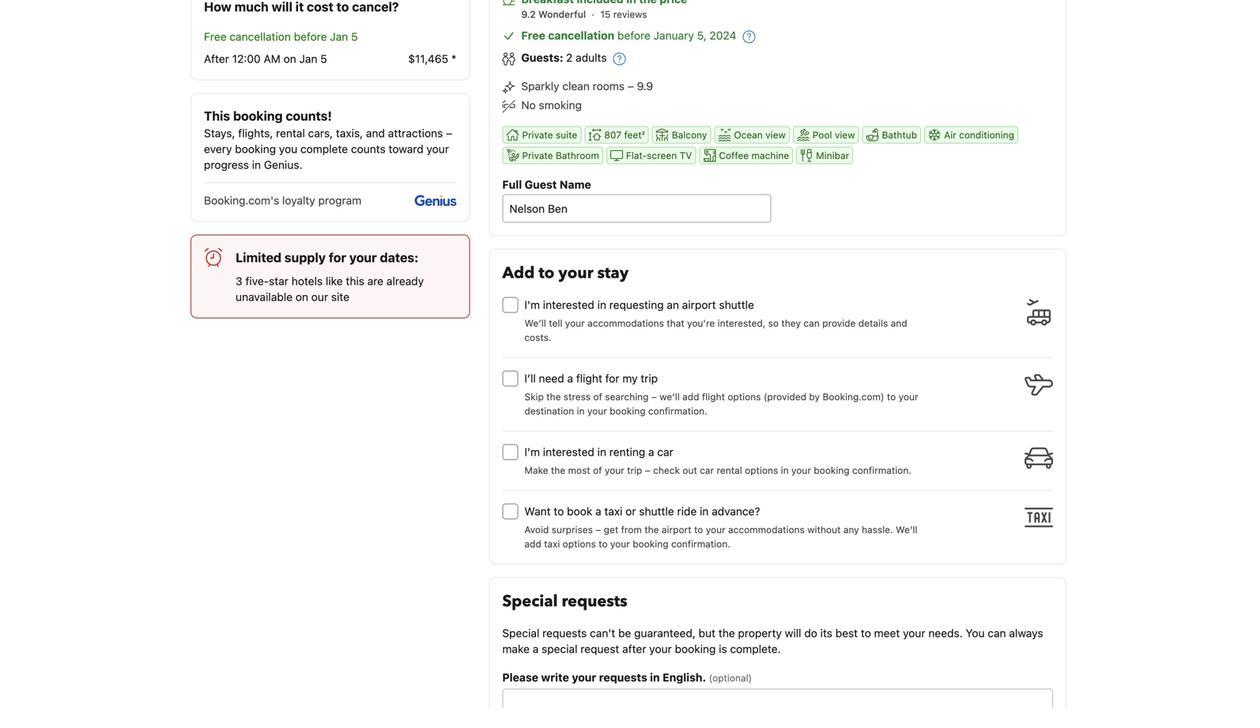 Task type: vqa. For each thing, say whether or not it's contained in the screenshot.
Sparkly
yes



Task type: describe. For each thing, give the bounding box(es) containing it.
tell
[[549, 318, 563, 329]]

smoking
[[539, 98, 582, 112]]

i'm interested in requesting an airport shuttle
[[525, 298, 755, 311]]

loyalty
[[282, 194, 315, 207]]

to right add
[[539, 262, 555, 284]]

Full Guest Name text field
[[503, 194, 772, 223]]

free for free cancellation before jan 5
[[204, 30, 227, 43]]

rental inside group
[[717, 465, 743, 476]]

to down ride
[[695, 524, 704, 535]]

shuttle for or
[[639, 505, 675, 518]]

renting
[[610, 446, 646, 459]]

to inside skip the stress of searching – we'll add flight options (provided by booking.com) to your destination in your booking confirmation.
[[888, 391, 897, 402]]

$11,465 *
[[409, 52, 457, 65]]

add inside skip the stress of searching – we'll add flight options (provided by booking.com) to your destination in your booking confirmation.
[[683, 391, 700, 402]]

please write your requests in english. (optional)
[[503, 671, 753, 684]]

clean
[[563, 80, 590, 93]]

private suite
[[522, 129, 578, 140]]

1 horizontal spatial 5
[[351, 30, 358, 43]]

screen
[[647, 150, 677, 161]]

coffee machine
[[719, 150, 790, 161]]

807 feet²
[[605, 129, 645, 140]]

this
[[346, 274, 365, 287]]

unavailable
[[236, 290, 293, 303]]

do
[[805, 627, 818, 640]]

booking up "flights,"
[[233, 108, 283, 123]]

can't
[[590, 627, 616, 640]]

skip
[[525, 391, 544, 402]]

0 vertical spatial on
[[284, 52, 296, 65]]

full
[[503, 178, 522, 191]]

my
[[623, 372, 638, 385]]

your inside the this booking counts! stays, flights, rental cars, taxis, and attractions – every booking you complete counts toward your progress in genius.
[[427, 142, 449, 155]]

booking inside special requests can't be guaranteed, but the property will do its best to meet your needs. you can always make a special request after your booking is complete.
[[675, 643, 716, 656]]

i'm for i'm interested in renting a car
[[525, 446, 540, 459]]

view for pool view
[[835, 129, 856, 140]]

after
[[204, 52, 229, 65]]

want to book a taxi or shuttle ride in advance?
[[525, 505, 761, 518]]

site
[[331, 290, 350, 303]]

accommodations inside avoid surprises – get from the airport to your accommodations without any hassle. we'll add taxi options to your booking confirmation.
[[729, 524, 805, 535]]

air conditioning
[[945, 129, 1015, 140]]

no
[[522, 98, 536, 112]]

bathroom
[[556, 150, 600, 161]]

provide
[[823, 318, 856, 329]]

0 vertical spatial airport
[[683, 298, 717, 311]]

after 12:00 am on jan 5
[[204, 52, 327, 65]]

0 vertical spatial trip
[[641, 372, 658, 385]]

hassle.
[[862, 524, 894, 535]]

private for private bathroom
[[522, 150, 553, 161]]

0 vertical spatial car
[[658, 446, 674, 459]]

or
[[626, 505, 636, 518]]

in right ride
[[700, 505, 709, 518]]

in inside the this booking counts! stays, flights, rental cars, taxis, and attractions – every booking you complete counts toward your progress in genius.
[[252, 158, 261, 171]]

interested,
[[718, 318, 766, 329]]

5,
[[698, 29, 707, 42]]

$11,465
[[409, 52, 449, 65]]

in down the stay at the top of page
[[598, 298, 607, 311]]

to left book
[[554, 505, 564, 518]]

on inside 3 five-star hotels like this are already unavailable on our site
[[296, 290, 309, 303]]

in left "renting"
[[598, 446, 607, 459]]

rental inside the this booking counts! stays, flights, rental cars, taxis, and attractions – every booking you complete counts toward your progress in genius.
[[276, 126, 305, 139]]

air
[[945, 129, 957, 140]]

1 vertical spatial 5
[[321, 52, 327, 65]]

am
[[264, 52, 281, 65]]

cancellation for free cancellation before january 5, 2024
[[549, 29, 615, 42]]

we'll
[[525, 318, 547, 329]]

toward
[[389, 142, 424, 155]]

write
[[542, 671, 569, 684]]

english.
[[663, 671, 707, 684]]

special for special requests can't be guaranteed, but the property will do its best to meet your needs. you can always make a special request after your booking is complete.
[[503, 627, 540, 640]]

options inside avoid surprises – get from the airport to your accommodations without any hassle. we'll add taxi options to your booking confirmation.
[[563, 538, 596, 550]]

stays,
[[204, 126, 235, 139]]

view for ocean view
[[766, 129, 786, 140]]

avoid surprises – get from the airport to your accommodations without any hassle. we'll add taxi options to your booking confirmation.
[[525, 524, 918, 550]]

supply
[[285, 250, 326, 265]]

your down advance?
[[706, 524, 726, 535]]

your down 'get'
[[611, 538, 630, 550]]

bathtub
[[882, 129, 918, 140]]

taxis,
[[336, 126, 363, 139]]

january
[[654, 29, 695, 42]]

sparkly clean rooms – 9.9
[[522, 80, 654, 93]]

for inside group
[[606, 372, 620, 385]]

confirmation. inside avoid surprises – get from the airport to your accommodations without any hassle. we'll add taxi options to your booking confirmation.
[[672, 538, 731, 550]]

9.2
[[522, 9, 539, 20]]

attractions
[[388, 126, 443, 139]]

flat-
[[626, 150, 647, 161]]

reviews
[[614, 9, 648, 20]]

807
[[605, 129, 622, 140]]

special requests
[[503, 591, 628, 612]]

a up the check in the bottom of the page
[[649, 446, 655, 459]]

no smoking
[[522, 98, 582, 112]]

any
[[844, 524, 860, 535]]

this
[[204, 108, 230, 123]]

counts
[[351, 142, 386, 155]]

surprises
[[552, 524, 593, 535]]

make the most of your trip – check out car rental options in your booking confirmation.
[[525, 465, 912, 476]]

sparkly
[[522, 80, 560, 93]]

already
[[387, 274, 424, 287]]

1 vertical spatial options
[[745, 465, 779, 476]]

most
[[568, 465, 591, 476]]

ocean view
[[734, 129, 786, 140]]

i'll
[[525, 372, 536, 385]]

ride
[[678, 505, 697, 518]]

private for private suite
[[522, 129, 553, 140]]

booking.com's
[[204, 194, 279, 207]]

they
[[782, 318, 801, 329]]

your up without
[[792, 465, 812, 476]]

a right need
[[568, 372, 574, 385]]

please
[[503, 671, 539, 684]]

you
[[279, 142, 298, 155]]

(optional)
[[709, 673, 753, 684]]

your right write
[[572, 671, 597, 684]]

add
[[503, 262, 535, 284]]

of for flight
[[594, 391, 603, 402]]

requests for special requests
[[562, 591, 628, 612]]

before for january
[[618, 29, 651, 42]]

name
[[560, 178, 592, 191]]

be
[[619, 627, 632, 640]]

flights,
[[238, 126, 273, 139]]

your inside status
[[350, 250, 377, 265]]

booking.com)
[[823, 391, 885, 402]]

*
[[452, 52, 457, 65]]

your inside we'll tell your accommodations that you're interested, so they can provide details and costs.
[[566, 318, 585, 329]]

15
[[601, 9, 611, 20]]

2024
[[710, 29, 737, 42]]



Task type: locate. For each thing, give the bounding box(es) containing it.
– right attractions
[[446, 126, 453, 139]]

1 horizontal spatial shuttle
[[720, 298, 755, 311]]

cars,
[[308, 126, 333, 139]]

– left '9.9'
[[628, 80, 634, 93]]

of inside skip the stress of searching – we'll add flight options (provided by booking.com) to your destination in your booking confirmation.
[[594, 391, 603, 402]]

your left the stay at the top of page
[[559, 262, 594, 284]]

before down "reviews"
[[618, 29, 651, 42]]

can right they
[[804, 318, 820, 329]]

special requests can't be guaranteed, but the property will do its best to meet your needs. you can always make a special request after your booking is complete.
[[503, 627, 1044, 656]]

minibar
[[817, 150, 850, 161]]

0 horizontal spatial jan
[[299, 52, 318, 65]]

– left "we'll" on the right of the page
[[652, 391, 657, 402]]

– left the check in the bottom of the page
[[645, 465, 651, 476]]

15 reviews
[[598, 9, 648, 20]]

2 vertical spatial options
[[563, 538, 596, 550]]

1 horizontal spatial rental
[[717, 465, 743, 476]]

2 interested from the top
[[543, 446, 595, 459]]

0 horizontal spatial rental
[[276, 126, 305, 139]]

interested for requesting
[[543, 298, 595, 311]]

1 vertical spatial flight
[[702, 391, 725, 402]]

– inside the this booking counts! stays, flights, rental cars, taxis, and attractions – every booking you complete counts toward your progress in genius.
[[446, 126, 453, 139]]

make
[[503, 643, 530, 656]]

2 i'm from the top
[[525, 446, 540, 459]]

before up after 12:00 am on jan 5
[[294, 30, 327, 43]]

options left (provided
[[728, 391, 761, 402]]

0 horizontal spatial view
[[766, 129, 786, 140]]

the left most
[[551, 465, 566, 476]]

special
[[503, 591, 558, 612], [503, 627, 540, 640]]

scored 9.2 element
[[522, 9, 539, 20]]

your
[[427, 142, 449, 155], [350, 250, 377, 265], [559, 262, 594, 284], [566, 318, 585, 329], [899, 391, 919, 402], [588, 406, 607, 417], [605, 465, 625, 476], [792, 465, 812, 476], [706, 524, 726, 535], [611, 538, 630, 550], [904, 627, 926, 640], [650, 643, 672, 656], [572, 671, 597, 684]]

limited supply  for your dates: status
[[191, 234, 470, 318]]

0 horizontal spatial add
[[525, 538, 542, 550]]

the
[[547, 391, 561, 402], [551, 465, 566, 476], [645, 524, 659, 535], [719, 627, 736, 640]]

like
[[326, 274, 343, 287]]

tv
[[680, 150, 693, 161]]

add inside avoid surprises – get from the airport to your accommodations without any hassle. we'll add taxi options to your booking confirmation.
[[525, 538, 542, 550]]

3
[[236, 274, 243, 287]]

1 vertical spatial i'm
[[525, 446, 540, 459]]

accommodations down advance?
[[729, 524, 805, 535]]

special for special requests
[[503, 591, 558, 612]]

options
[[728, 391, 761, 402], [745, 465, 779, 476], [563, 538, 596, 550]]

–
[[628, 80, 634, 93], [446, 126, 453, 139], [652, 391, 657, 402], [645, 465, 651, 476], [596, 524, 602, 535]]

rental right out
[[717, 465, 743, 476]]

2
[[566, 51, 573, 64]]

0 vertical spatial options
[[728, 391, 761, 402]]

details
[[859, 318, 889, 329]]

airport up you're
[[683, 298, 717, 311]]

1 vertical spatial trip
[[628, 465, 643, 476]]

free down 9.2
[[522, 29, 546, 42]]

in left english.
[[650, 671, 660, 684]]

your down guaranteed, at the right bottom of page
[[650, 643, 672, 656]]

1 vertical spatial airport
[[662, 524, 692, 535]]

1 horizontal spatial can
[[988, 627, 1007, 640]]

1 special from the top
[[503, 591, 558, 612]]

taxi left or
[[605, 505, 623, 518]]

star
[[269, 274, 289, 287]]

0 vertical spatial special
[[503, 591, 558, 612]]

1 vertical spatial for
[[606, 372, 620, 385]]

group
[[503, 291, 1060, 551]]

airport down ride
[[662, 524, 692, 535]]

requests down the after on the bottom
[[599, 671, 648, 684]]

requests up 'special'
[[543, 627, 587, 640]]

0 horizontal spatial for
[[329, 250, 347, 265]]

0 horizontal spatial free
[[204, 30, 227, 43]]

can
[[804, 318, 820, 329], [988, 627, 1007, 640]]

program
[[318, 194, 362, 207]]

1 horizontal spatial for
[[606, 372, 620, 385]]

0 vertical spatial requests
[[562, 591, 628, 612]]

1 interested from the top
[[543, 298, 595, 311]]

booking down but
[[675, 643, 716, 656]]

searching
[[605, 391, 649, 402]]

1 vertical spatial accommodations
[[729, 524, 805, 535]]

to right booking.com)
[[888, 391, 897, 402]]

pool
[[813, 129, 833, 140]]

2 private from the top
[[522, 150, 553, 161]]

before for jan
[[294, 30, 327, 43]]

in inside skip the stress of searching – we'll add flight options (provided by booking.com) to your destination in your booking confirmation.
[[577, 406, 585, 417]]

1 vertical spatial shuttle
[[639, 505, 675, 518]]

shuttle for airport
[[720, 298, 755, 311]]

view up machine
[[766, 129, 786, 140]]

confirmation. inside skip the stress of searching – we'll add flight options (provided by booking.com) to your destination in your booking confirmation.
[[649, 406, 708, 417]]

book
[[567, 505, 593, 518]]

check
[[654, 465, 680, 476]]

0 horizontal spatial car
[[658, 446, 674, 459]]

dates:
[[380, 250, 419, 265]]

and
[[366, 126, 385, 139], [891, 318, 908, 329]]

and inside we'll tell your accommodations that you're interested, so they can provide details and costs.
[[891, 318, 908, 329]]

your right booking.com)
[[899, 391, 919, 402]]

of
[[594, 391, 603, 402], [593, 465, 602, 476]]

we'll
[[660, 391, 680, 402]]

1 view from the left
[[766, 129, 786, 140]]

flight
[[577, 372, 603, 385], [702, 391, 725, 402]]

adults
[[576, 51, 607, 64]]

airport
[[683, 298, 717, 311], [662, 524, 692, 535]]

free up after
[[204, 30, 227, 43]]

flight inside skip the stress of searching – we'll add flight options (provided by booking.com) to your destination in your booking confirmation.
[[702, 391, 725, 402]]

1 vertical spatial jan
[[299, 52, 318, 65]]

shuttle up interested,
[[720, 298, 755, 311]]

counts!
[[286, 108, 332, 123]]

0 vertical spatial of
[[594, 391, 603, 402]]

1 private from the top
[[522, 129, 553, 140]]

0 vertical spatial taxi
[[605, 505, 623, 518]]

the inside special requests can't be guaranteed, but the property will do its best to meet your needs. you can always make a special request after your booking is complete.
[[719, 627, 736, 640]]

guaranteed,
[[635, 627, 696, 640]]

cancellation up adults
[[549, 29, 615, 42]]

to inside special requests can't be guaranteed, but the property will do its best to meet your needs. you can always make a special request after your booking is complete.
[[861, 627, 872, 640]]

your down "renting"
[[605, 465, 625, 476]]

requests up can't
[[562, 591, 628, 612]]

limited supply  for your dates:
[[236, 250, 419, 265]]

the right from
[[645, 524, 659, 535]]

– left 'get'
[[596, 524, 602, 535]]

car up the check in the bottom of the page
[[658, 446, 674, 459]]

and right details
[[891, 318, 908, 329]]

the inside avoid surprises – get from the airport to your accommodations without any hassle. we'll add taxi options to your booking confirmation.
[[645, 524, 659, 535]]

1 vertical spatial special
[[503, 627, 540, 640]]

flight up stress
[[577, 372, 603, 385]]

for inside status
[[329, 250, 347, 265]]

taxi down avoid
[[544, 538, 560, 550]]

after
[[623, 643, 647, 656]]

need
[[539, 372, 565, 385]]

advance?
[[712, 505, 761, 518]]

on down hotels
[[296, 290, 309, 303]]

can right you
[[988, 627, 1007, 640]]

(provided
[[764, 391, 807, 402]]

taxi inside avoid surprises – get from the airport to your accommodations without any hassle. we'll add taxi options to your booking confirmation.
[[544, 538, 560, 550]]

1 horizontal spatial before
[[618, 29, 651, 42]]

0 vertical spatial accommodations
[[588, 318, 665, 329]]

booking.com's loyalty program
[[204, 194, 362, 207]]

a right make
[[533, 643, 539, 656]]

pool view
[[813, 129, 856, 140]]

from
[[622, 524, 642, 535]]

1 horizontal spatial flight
[[702, 391, 725, 402]]

1 horizontal spatial and
[[891, 318, 908, 329]]

booking up without
[[814, 465, 850, 476]]

1 vertical spatial requests
[[543, 627, 587, 640]]

of down the i'll need a flight for my trip
[[594, 391, 603, 402]]

by
[[810, 391, 820, 402]]

booking down searching at the bottom
[[610, 406, 646, 417]]

0 horizontal spatial 5
[[321, 52, 327, 65]]

0 vertical spatial rental
[[276, 126, 305, 139]]

add to your stay
[[503, 262, 629, 284]]

confirmation. down "we'll" on the right of the page
[[649, 406, 708, 417]]

0 vertical spatial shuttle
[[720, 298, 755, 311]]

machine
[[752, 150, 790, 161]]

3 five-star hotels like this are already unavailable on our site
[[236, 274, 424, 303]]

1 horizontal spatial view
[[835, 129, 856, 140]]

0 horizontal spatial before
[[294, 30, 327, 43]]

options down surprises
[[563, 538, 596, 550]]

1 vertical spatial can
[[988, 627, 1007, 640]]

0 vertical spatial 5
[[351, 30, 358, 43]]

0 horizontal spatial flight
[[577, 372, 603, 385]]

0 horizontal spatial can
[[804, 318, 820, 329]]

2 vertical spatial requests
[[599, 671, 648, 684]]

1 horizontal spatial car
[[700, 465, 714, 476]]

0 horizontal spatial taxi
[[544, 538, 560, 550]]

blue genius logo image
[[415, 195, 457, 206], [415, 195, 457, 206]]

0 vertical spatial i'm
[[525, 298, 540, 311]]

confirmation. up hassle.
[[853, 465, 912, 476]]

0 vertical spatial for
[[329, 250, 347, 265]]

free for free cancellation before january 5, 2024
[[522, 29, 546, 42]]

a
[[568, 372, 574, 385], [649, 446, 655, 459], [596, 505, 602, 518], [533, 643, 539, 656]]

make
[[525, 465, 549, 476]]

flat-screen tv
[[626, 150, 693, 161]]

0 vertical spatial interested
[[543, 298, 595, 311]]

to down 'get'
[[599, 538, 608, 550]]

2 of from the top
[[593, 465, 602, 476]]

guests: 2 adults
[[522, 51, 607, 64]]

0 horizontal spatial accommodations
[[588, 318, 665, 329]]

your up this
[[350, 250, 377, 265]]

0 vertical spatial jan
[[330, 30, 348, 43]]

booking inside avoid surprises – get from the airport to your accommodations without any hassle. we'll add taxi options to your booking confirmation.
[[633, 538, 669, 550]]

1 horizontal spatial cancellation
[[549, 29, 615, 42]]

0 horizontal spatial cancellation
[[230, 30, 291, 43]]

interested up most
[[543, 446, 595, 459]]

confirmation. down ride
[[672, 538, 731, 550]]

in
[[252, 158, 261, 171], [598, 298, 607, 311], [577, 406, 585, 417], [598, 446, 607, 459], [781, 465, 789, 476], [700, 505, 709, 518], [650, 671, 660, 684]]

booking down "flights,"
[[235, 142, 276, 155]]

0 vertical spatial private
[[522, 129, 553, 140]]

1 horizontal spatial free
[[522, 29, 546, 42]]

balcony
[[672, 129, 708, 140]]

0 vertical spatial confirmation.
[[649, 406, 708, 417]]

2 vertical spatial confirmation.
[[672, 538, 731, 550]]

1 vertical spatial on
[[296, 290, 309, 303]]

in down (provided
[[781, 465, 789, 476]]

i'm up we'll
[[525, 298, 540, 311]]

of for renting
[[593, 465, 602, 476]]

best
[[836, 627, 858, 640]]

so
[[769, 318, 779, 329]]

but
[[699, 627, 716, 640]]

and up counts
[[366, 126, 385, 139]]

confirmation.
[[649, 406, 708, 417], [853, 465, 912, 476], [672, 538, 731, 550]]

1 horizontal spatial add
[[683, 391, 700, 402]]

interested for renting
[[543, 446, 595, 459]]

free cancellation before january 5, 2024
[[522, 29, 737, 42]]

1 vertical spatial confirmation.
[[853, 465, 912, 476]]

0 vertical spatial add
[[683, 391, 700, 402]]

1 horizontal spatial taxi
[[605, 505, 623, 518]]

0 vertical spatial can
[[804, 318, 820, 329]]

1 horizontal spatial accommodations
[[729, 524, 805, 535]]

i'm up make
[[525, 446, 540, 459]]

group containing i'm interested in requesting an airport shuttle
[[503, 291, 1060, 551]]

5
[[351, 30, 358, 43], [321, 52, 327, 65]]

1 i'm from the top
[[525, 298, 540, 311]]

accommodations down requesting
[[588, 318, 665, 329]]

your down stress
[[588, 406, 607, 417]]

can inside special requests can't be guaranteed, but the property will do its best to meet your needs. you can always make a special request after your booking is complete.
[[988, 627, 1007, 640]]

on right am
[[284, 52, 296, 65]]

private down private suite
[[522, 150, 553, 161]]

meet
[[875, 627, 901, 640]]

trip right the my
[[641, 372, 658, 385]]

1 vertical spatial private
[[522, 150, 553, 161]]

to right best
[[861, 627, 872, 640]]

– inside skip the stress of searching – we'll add flight options (provided by booking.com) to your destination in your booking confirmation.
[[652, 391, 657, 402]]

booking down from
[[633, 538, 669, 550]]

in left genius.
[[252, 158, 261, 171]]

accommodations inside we'll tell your accommodations that you're interested, so they can provide details and costs.
[[588, 318, 665, 329]]

1 vertical spatial car
[[700, 465, 714, 476]]

0 vertical spatial and
[[366, 126, 385, 139]]

add down avoid
[[525, 538, 542, 550]]

booking inside skip the stress of searching – we'll add flight options (provided by booking.com) to your destination in your booking confirmation.
[[610, 406, 646, 417]]

stay
[[598, 262, 629, 284]]

i'm for i'm interested in requesting an airport shuttle
[[525, 298, 540, 311]]

that
[[667, 318, 685, 329]]

you
[[966, 627, 985, 640]]

for left the my
[[606, 372, 620, 385]]

flight right "we'll" on the right of the page
[[702, 391, 725, 402]]

2 view from the left
[[835, 129, 856, 140]]

add
[[683, 391, 700, 402], [525, 538, 542, 550]]

your down attractions
[[427, 142, 449, 155]]

our
[[312, 290, 328, 303]]

rental
[[276, 126, 305, 139], [717, 465, 743, 476]]

1 vertical spatial interested
[[543, 446, 595, 459]]

needs.
[[929, 627, 963, 640]]

requests for special requests can't be guaranteed, but the property will do its best to meet your needs. you can always make a special request after your booking is complete.
[[543, 627, 587, 640]]

complete.
[[731, 643, 781, 656]]

interested up tell
[[543, 298, 595, 311]]

a inside special requests can't be guaranteed, but the property will do its best to meet your needs. you can always make a special request after your booking is complete.
[[533, 643, 539, 656]]

0 horizontal spatial and
[[366, 126, 385, 139]]

in down stress
[[577, 406, 585, 417]]

we'll tell your accommodations that you're interested, so they can provide details and costs.
[[525, 318, 908, 343]]

1 of from the top
[[594, 391, 603, 402]]

special inside special requests can't be guaranteed, but the property will do its best to meet your needs. you can always make a special request after your booking is complete.
[[503, 627, 540, 640]]

this booking counts! stays, flights, rental cars, taxis, and attractions – every booking you complete counts toward your progress in genius.
[[204, 108, 453, 171]]

cancellation for free cancellation before jan 5
[[230, 30, 291, 43]]

of right most
[[593, 465, 602, 476]]

the inside skip the stress of searching – we'll add flight options (provided by booking.com) to your destination in your booking confirmation.
[[547, 391, 561, 402]]

a right book
[[596, 505, 602, 518]]

conditioning
[[960, 129, 1015, 140]]

2 special from the top
[[503, 627, 540, 640]]

1 vertical spatial of
[[593, 465, 602, 476]]

1 vertical spatial add
[[525, 538, 542, 550]]

avoid
[[525, 524, 549, 535]]

get
[[604, 524, 619, 535]]

hotels
[[292, 274, 323, 287]]

0 horizontal spatial shuttle
[[639, 505, 675, 518]]

the up is
[[719, 627, 736, 640]]

your right tell
[[566, 318, 585, 329]]

trip down "renting"
[[628, 465, 643, 476]]

private left suite
[[522, 129, 553, 140]]

for up like
[[329, 250, 347, 265]]

1 vertical spatial rental
[[717, 465, 743, 476]]

rental up you
[[276, 126, 305, 139]]

interested
[[543, 298, 595, 311], [543, 446, 595, 459]]

0 vertical spatial flight
[[577, 372, 603, 385]]

can inside we'll tell your accommodations that you're interested, so they can provide details and costs.
[[804, 318, 820, 329]]

– inside avoid surprises – get from the airport to your accommodations without any hassle. we'll add taxi options to your booking confirmation.
[[596, 524, 602, 535]]

shuttle right or
[[639, 505, 675, 518]]

1 vertical spatial taxi
[[544, 538, 560, 550]]

airport inside avoid surprises – get from the airport to your accommodations without any hassle. we'll add taxi options to your booking confirmation.
[[662, 524, 692, 535]]

complete
[[301, 142, 348, 155]]

1 horizontal spatial jan
[[330, 30, 348, 43]]

options up advance?
[[745, 465, 779, 476]]

requests inside special requests can't be guaranteed, but the property will do its best to meet your needs. you can always make a special request after your booking is complete.
[[543, 627, 587, 640]]

options inside skip the stress of searching – we'll add flight options (provided by booking.com) to your destination in your booking confirmation.
[[728, 391, 761, 402]]

will
[[785, 627, 802, 640]]

and inside the this booking counts! stays, flights, rental cars, taxis, and attractions – every booking you complete counts toward your progress in genius.
[[366, 126, 385, 139]]

taxi
[[605, 505, 623, 518], [544, 538, 560, 550]]

your right meet
[[904, 627, 926, 640]]

the up destination
[[547, 391, 561, 402]]

cancellation up after 12:00 am on jan 5
[[230, 30, 291, 43]]

1 vertical spatial and
[[891, 318, 908, 329]]

add right "we'll" on the right of the page
[[683, 391, 700, 402]]

private bathroom
[[522, 150, 600, 161]]

view right pool
[[835, 129, 856, 140]]

car right out
[[700, 465, 714, 476]]

wonderful
[[539, 9, 589, 20]]



